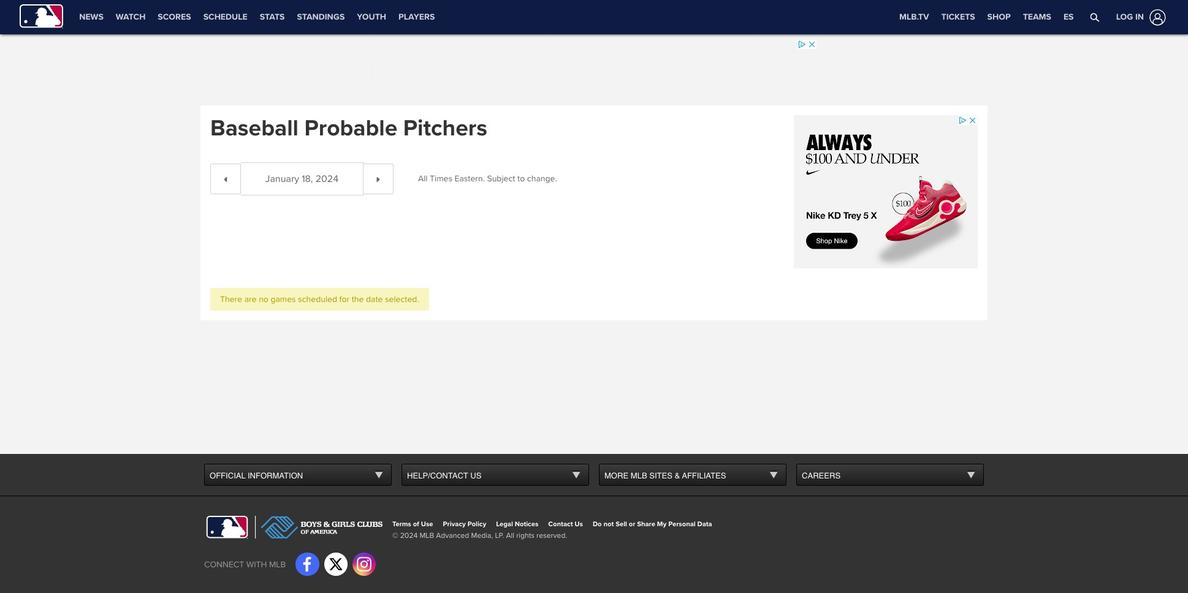Task type: vqa. For each thing, say whether or not it's contained in the screenshot.
Notices
yes



Task type: locate. For each thing, give the bounding box(es) containing it.
do not sell or share my personal data link
[[593, 520, 712, 528]]

not
[[604, 520, 614, 528]]

contact
[[548, 520, 573, 528]]

youth link
[[351, 0, 392, 34]]

mlb
[[631, 471, 647, 480], [420, 531, 434, 541], [269, 560, 286, 570]]

legal notices
[[496, 520, 538, 528]]

youth
[[357, 12, 386, 22]]

careers
[[802, 471, 841, 480]]

there
[[220, 294, 242, 305]]

None text field
[[251, 173, 353, 185]]

es
[[1064, 12, 1074, 22]]

0 horizontal spatial all
[[418, 174, 428, 184]]

advertisement element
[[371, 39, 817, 94], [794, 115, 978, 269]]

of
[[413, 520, 419, 528]]

all left 'times'
[[418, 174, 428, 184]]

probable
[[304, 115, 397, 142]]

schedule link
[[197, 0, 254, 34]]

legal
[[496, 520, 513, 528]]

us
[[575, 520, 583, 528]]

©
[[392, 531, 398, 541]]

for
[[339, 294, 350, 305]]

arrow left icon button
[[210, 163, 241, 194]]

top navigation menu bar
[[0, 0, 1188, 34]]

players
[[399, 12, 435, 22]]

selected.
[[385, 294, 419, 305]]

terms of use
[[392, 520, 433, 528]]

mlb down use
[[420, 531, 434, 541]]

arrow right icon button
[[364, 163, 394, 194]]

careers button
[[797, 464, 983, 487]]

2 horizontal spatial mlb
[[631, 471, 647, 480]]

eastern.
[[455, 174, 485, 184]]

mlb right with at the left of page
[[269, 560, 286, 570]]

change.
[[527, 174, 557, 184]]

1 vertical spatial mlb
[[420, 531, 434, 541]]

subject
[[487, 174, 515, 184]]

tickets
[[941, 12, 975, 22]]

the
[[352, 294, 364, 305]]

standings link
[[291, 0, 351, 34]]

scheduled
[[298, 294, 337, 305]]

es link
[[1058, 0, 1080, 34]]

do
[[593, 520, 602, 528]]

2 vertical spatial mlb
[[269, 560, 286, 570]]

all times eastern. subject to change.
[[418, 174, 557, 184]]

0 vertical spatial mlb
[[631, 471, 647, 480]]

official information button
[[205, 464, 391, 487]]

all
[[418, 174, 428, 184], [506, 531, 514, 541]]

all right lp.
[[506, 531, 514, 541]]

mlb for © 2024 mlb advanced media, lp. all rights reserved.
[[420, 531, 434, 541]]

us
[[470, 471, 482, 480]]

sell
[[616, 520, 627, 528]]

2024
[[400, 531, 418, 541]]

news
[[79, 12, 103, 22]]

are
[[244, 294, 257, 305]]

share
[[637, 520, 655, 528]]

0 horizontal spatial mlb
[[269, 560, 286, 570]]

personal
[[668, 520, 696, 528]]

log
[[1116, 12, 1133, 22]]

log in
[[1116, 12, 1144, 22]]

connect
[[204, 560, 244, 570]]

lp.
[[495, 531, 504, 541]]

toolbar
[[210, 162, 394, 195]]

scores link
[[152, 0, 197, 34]]

stats
[[260, 12, 285, 22]]

boys and girls club of america image
[[255, 516, 383, 539]]

standings
[[297, 12, 345, 22]]

1 horizontal spatial mlb
[[420, 531, 434, 541]]

mlb left sites
[[631, 471, 647, 480]]

1 secondary navigation element from the left
[[73, 0, 441, 34]]

more mlb sites & affiliates
[[605, 471, 726, 480]]

secondary navigation element
[[73, 0, 441, 34], [441, 0, 544, 34]]

1 horizontal spatial all
[[506, 531, 514, 541]]

official information
[[210, 471, 303, 480]]

0 vertical spatial all
[[418, 174, 428, 184]]

mlb for connect with mlb
[[269, 560, 286, 570]]

policy
[[468, 520, 486, 528]]

rights
[[516, 531, 535, 541]]

tickets link
[[935, 0, 981, 34]]



Task type: describe. For each thing, give the bounding box(es) containing it.
secondary navigation element containing news
[[73, 0, 441, 34]]

in
[[1135, 12, 1144, 22]]

sites
[[649, 471, 673, 480]]

pitchers
[[403, 115, 487, 142]]

news link
[[73, 0, 110, 34]]

1 vertical spatial all
[[506, 531, 514, 541]]

stats link
[[254, 0, 291, 34]]

contact us link
[[548, 520, 583, 528]]

privacy policy link
[[443, 520, 486, 528]]

affiliates
[[682, 471, 726, 480]]

there are no games scheduled for the date selected.
[[220, 294, 419, 305]]

watch
[[116, 12, 146, 22]]

players link
[[392, 0, 441, 34]]

watch link
[[110, 0, 152, 34]]

with
[[246, 560, 267, 570]]

mlb inside button
[[631, 471, 647, 480]]

date
[[366, 294, 383, 305]]

scores
[[158, 12, 191, 22]]

shop link
[[981, 0, 1017, 34]]

no
[[259, 294, 268, 305]]

connect with mlb
[[204, 560, 286, 570]]

mlb.com image
[[204, 516, 250, 539]]

data
[[697, 520, 712, 528]]

0 vertical spatial advertisement element
[[371, 39, 817, 94]]

official
[[210, 471, 246, 480]]

log in button
[[1102, 6, 1169, 28]]

&
[[675, 471, 680, 480]]

games
[[271, 294, 296, 305]]

times
[[430, 174, 452, 184]]

mlb.tv link
[[893, 0, 935, 34]]

do not sell or share my personal data
[[593, 520, 712, 528]]

schedule
[[203, 12, 248, 22]]

shop
[[987, 12, 1011, 22]]

major league baseball image
[[20, 4, 63, 29]]

terms
[[392, 520, 411, 528]]

privacy policy
[[443, 520, 486, 528]]

notices
[[515, 520, 538, 528]]

help/contact
[[407, 471, 468, 480]]

baseball
[[210, 115, 299, 142]]

terms of use link
[[392, 520, 433, 528]]

teams
[[1023, 12, 1051, 22]]

legal notices link
[[496, 520, 538, 528]]

© 2024 mlb advanced media, lp. all rights reserved.
[[392, 531, 567, 541]]

tertiary navigation element
[[893, 0, 1080, 34]]

contact us
[[548, 520, 583, 528]]

2 secondary navigation element from the left
[[441, 0, 544, 34]]

1 vertical spatial advertisement element
[[794, 115, 978, 269]]

next day image
[[373, 177, 383, 182]]

media,
[[471, 531, 493, 541]]

advanced
[[436, 531, 469, 541]]

or
[[629, 520, 635, 528]]

previous day image
[[221, 177, 231, 182]]

help/contact us button
[[402, 464, 589, 487]]

help/contact us
[[407, 471, 482, 480]]

more mlb sites & affiliates button
[[600, 464, 786, 487]]

baseball probable pitchers
[[210, 115, 487, 142]]

use
[[421, 520, 433, 528]]

reserved.
[[537, 531, 567, 541]]

to
[[517, 174, 525, 184]]

mlb.tv
[[899, 12, 929, 22]]

privacy
[[443, 520, 466, 528]]

information
[[248, 471, 303, 480]]

more
[[605, 471, 629, 480]]

teams link
[[1017, 0, 1058, 34]]

my
[[657, 520, 667, 528]]



